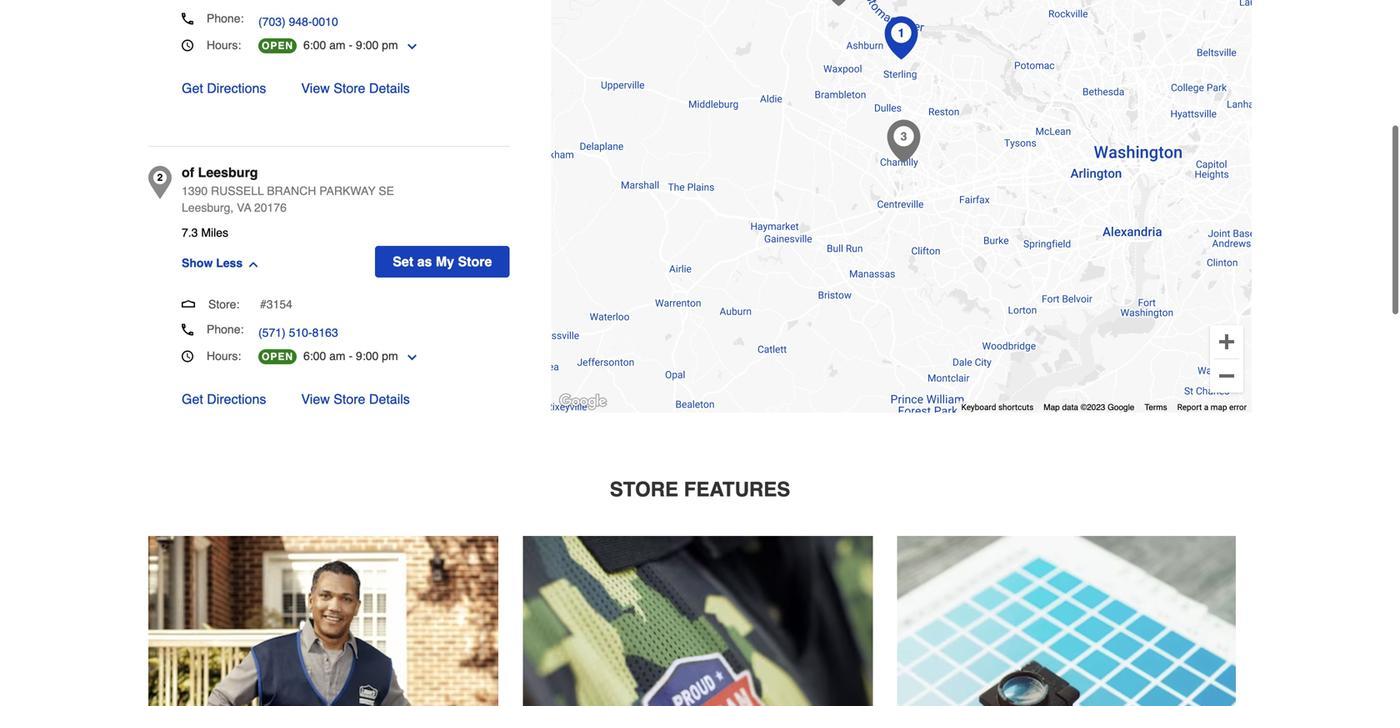 Task type: vqa. For each thing, say whether or not it's contained in the screenshot.
history icon
yes



Task type: locate. For each thing, give the bounding box(es) containing it.
1 6:00 am - 9:00 pm from the top
[[303, 38, 398, 52]]

6:00 am - 9:00 pm for history icon on the left of page
[[303, 349, 398, 363]]

view store details link down 0010
[[301, 78, 410, 98]]

: right history icon on the left of page
[[238, 349, 241, 363]]

1 vertical spatial 9:00
[[356, 349, 379, 363]]

get
[[182, 80, 203, 96], [182, 391, 203, 407]]

1 details from the top
[[369, 80, 410, 96]]

:
[[238, 38, 241, 52], [238, 349, 241, 363]]

2 phone: from the top
[[207, 323, 244, 336]]

of leesburg 1390 russell branch parkway se leesburg, va 20176
[[182, 165, 394, 214]]

(571)
[[258, 326, 286, 339]]

map
[[1211, 402, 1228, 412]]

view down 0010
[[301, 80, 330, 96]]

2 get directions from the top
[[182, 391, 266, 407]]

0 vertical spatial hours
[[207, 38, 238, 52]]

20176
[[254, 201, 287, 214]]

get directions
[[182, 80, 266, 96], [182, 391, 266, 407]]

1 vertical spatial view store details
[[301, 391, 410, 407]]

- for history image in the left top of the page
[[349, 38, 353, 52]]

am for history image in the left top of the page
[[329, 38, 346, 52]]

-
[[349, 38, 353, 52], [349, 349, 353, 363]]

2 view store details link from the top
[[301, 389, 410, 409]]

2 6:00 am - 9:00 pm from the top
[[303, 349, 398, 363]]

0 vertical spatial store
[[334, 80, 366, 96]]

directions for 2nd 'get directions' link from the bottom
[[207, 80, 266, 96]]

phone image down pagoda icon in the left of the page
[[182, 324, 193, 336]]

phone: for (571) 510-8163
[[207, 323, 244, 336]]

2 vertical spatial store
[[334, 391, 366, 407]]

phone image up history image in the left top of the page
[[182, 13, 193, 25]]

am down 0010
[[329, 38, 346, 52]]

0 vertical spatial get
[[182, 80, 203, 96]]

6:00 down 8163
[[303, 349, 326, 363]]

1 image
[[885, 16, 919, 60]]

2 am from the top
[[329, 349, 346, 363]]

6:00 am - 9:00 pm
[[303, 38, 398, 52], [303, 349, 398, 363]]

directions
[[207, 80, 266, 96], [207, 391, 266, 407]]

0 vertical spatial directions
[[207, 80, 266, 96]]

1 get directions from the top
[[182, 80, 266, 96]]

features
[[684, 478, 791, 501]]

get directions link down history icon on the left of page
[[182, 389, 266, 409]]

hours :
[[207, 38, 241, 52], [207, 349, 241, 363]]

7.3 miles
[[182, 226, 228, 239]]

phone image
[[182, 13, 193, 25], [182, 324, 193, 336]]

2
[[157, 172, 163, 183]]

store inside button
[[458, 254, 492, 269]]

0 vertical spatial view store details link
[[301, 78, 410, 98]]

view store details link
[[301, 78, 410, 98], [301, 389, 410, 409]]

2 hours from the top
[[207, 349, 238, 363]]

0 vertical spatial pm
[[382, 38, 398, 52]]

0 vertical spatial open
[[262, 40, 293, 52]]

keyboard shortcuts
[[962, 402, 1034, 412]]

1 vertical spatial view store details link
[[301, 389, 410, 409]]

1 vertical spatial :
[[238, 349, 241, 363]]

1 vertical spatial phone:
[[207, 323, 244, 336]]

view store details down 8163
[[301, 391, 410, 407]]

history image
[[182, 351, 193, 362]]

set
[[393, 254, 414, 269]]

6:00 down 0010
[[303, 38, 326, 52]]

get down history icon on the left of page
[[182, 391, 203, 407]]

6:00 am - 9:00 pm down 8163
[[303, 349, 398, 363]]

2 details from the top
[[369, 391, 410, 407]]

1 phone: from the top
[[207, 12, 244, 25]]

1 vertical spatial open
[[262, 351, 293, 363]]

store down 0010
[[334, 80, 366, 96]]

keyboard
[[962, 402, 997, 412]]

hours
[[207, 38, 238, 52], [207, 349, 238, 363]]

1 vertical spatial get directions
[[182, 391, 266, 407]]

0 vertical spatial 6:00 am - 9:00 pm
[[303, 38, 398, 52]]

details for second 'get directions' link from the top of the page
[[369, 391, 410, 407]]

store right my
[[458, 254, 492, 269]]

0 vertical spatial view store details
[[301, 80, 410, 96]]

2 pm from the top
[[382, 349, 398, 363]]

1 vertical spatial store
[[458, 254, 492, 269]]

view store details down 0010
[[301, 80, 410, 96]]

1 vertical spatial get directions link
[[182, 389, 266, 409]]

2 - from the top
[[349, 349, 353, 363]]

(703) 948-0010 link
[[258, 13, 338, 30]]

phone image for (571) 510-8163
[[182, 324, 193, 336]]

hours right history image in the left top of the page
[[207, 38, 238, 52]]

1 vertical spatial hours
[[207, 349, 238, 363]]

phone: down store:
[[207, 323, 244, 336]]

2 phone image from the top
[[182, 324, 193, 336]]

2 view from the top
[[301, 391, 330, 407]]

lowe's installation and home services image
[[148, 536, 499, 706]]

9:00 for history image in the left top of the page
[[356, 38, 379, 52]]

0 vertical spatial get directions link
[[182, 78, 266, 98]]

510-
[[289, 326, 312, 339]]

1 9:00 from the top
[[356, 38, 379, 52]]

hours : for history image in the left top of the page
[[207, 38, 241, 52]]

6:00 for history image in the left top of the page
[[303, 38, 326, 52]]

2 view store details from the top
[[301, 391, 410, 407]]

phone image for (703) 948-0010
[[182, 13, 193, 25]]

store for second 'get directions' link from the top of the page's view store details link
[[334, 391, 366, 407]]

9:00
[[356, 38, 379, 52], [356, 349, 379, 363]]

error
[[1230, 402, 1247, 412]]

1 : from the top
[[238, 38, 241, 52]]

1 vertical spatial 6:00 am - 9:00 pm
[[303, 349, 398, 363]]

2 9:00 from the top
[[356, 349, 379, 363]]

get directions down history icon on the left of page
[[182, 391, 266, 407]]

hours right history icon on the left of page
[[207, 349, 238, 363]]

2 open from the top
[[262, 351, 293, 363]]

open down (571)
[[262, 351, 293, 363]]

get directions link
[[182, 78, 266, 98], [182, 389, 266, 409]]

view down 8163
[[301, 391, 330, 407]]

0 vertical spatial -
[[349, 38, 353, 52]]

phone: for (703) 948-0010
[[207, 12, 244, 25]]

1 phone image from the top
[[182, 13, 193, 25]]

0 vertical spatial :
[[238, 38, 241, 52]]

- for history icon on the left of page
[[349, 349, 353, 363]]

google image
[[556, 391, 611, 413]]

view store details link for 2nd 'get directions' link from the bottom
[[301, 78, 410, 98]]

leesburg
[[198, 165, 258, 180]]

1 6:00 from the top
[[303, 38, 326, 52]]

1 - from the top
[[349, 38, 353, 52]]

am down 8163
[[329, 349, 346, 363]]

1 vertical spatial 6:00
[[303, 349, 326, 363]]

hours : right history icon on the left of page
[[207, 349, 241, 363]]

2 directions from the top
[[207, 391, 266, 407]]

2 get from the top
[[182, 391, 203, 407]]

shortcuts
[[999, 402, 1034, 412]]

©2023
[[1081, 403, 1106, 412]]

details for 2nd 'get directions' link from the bottom
[[369, 80, 410, 96]]

phone:
[[207, 12, 244, 25], [207, 323, 244, 336]]

0 vertical spatial 6:00
[[303, 38, 326, 52]]

set as my store
[[393, 254, 492, 269]]

1
[[899, 26, 905, 40]]

1 vertical spatial phone image
[[182, 324, 193, 336]]

1 vertical spatial hours :
[[207, 349, 241, 363]]

1 view from the top
[[301, 80, 330, 96]]

0 vertical spatial phone image
[[182, 13, 193, 25]]

0 vertical spatial view
[[301, 80, 330, 96]]

2 : from the top
[[238, 349, 241, 363]]

1 vertical spatial details
[[369, 391, 410, 407]]

0 vertical spatial details
[[369, 80, 410, 96]]

1 view store details from the top
[[301, 80, 410, 96]]

1 vertical spatial am
[[329, 349, 346, 363]]

0 vertical spatial phone:
[[207, 12, 244, 25]]

6:00 am - 9:00 pm for history image in the left top of the page
[[303, 38, 398, 52]]

se
[[379, 184, 394, 198]]

1 hours : from the top
[[207, 38, 241, 52]]

1 vertical spatial -
[[349, 349, 353, 363]]

1 hours from the top
[[207, 38, 238, 52]]

store down 8163
[[334, 391, 366, 407]]

0 vertical spatial get directions
[[182, 80, 266, 96]]

store
[[334, 80, 366, 96], [458, 254, 492, 269], [334, 391, 366, 407]]

0 vertical spatial 9:00
[[356, 38, 379, 52]]

2 hours : from the top
[[207, 349, 241, 363]]

va
[[237, 201, 251, 214]]

hours : for history icon on the left of page
[[207, 349, 241, 363]]

get down history image in the left top of the page
[[182, 80, 203, 96]]

1 vertical spatial get
[[182, 391, 203, 407]]

directions down (703)
[[207, 80, 266, 96]]

show less
[[182, 256, 243, 270]]

1 vertical spatial view
[[301, 391, 330, 407]]

directions down (571)
[[207, 391, 266, 407]]

2 6:00 from the top
[[303, 349, 326, 363]]

phone: left (703)
[[207, 12, 244, 25]]

get directions link down history image in the left top of the page
[[182, 78, 266, 98]]

3
[[901, 130, 908, 143]]

1 pm from the top
[[382, 38, 398, 52]]

data
[[1063, 403, 1079, 412]]

0 vertical spatial am
[[329, 38, 346, 52]]

0 vertical spatial hours :
[[207, 38, 241, 52]]

show
[[182, 256, 213, 270]]

1 vertical spatial directions
[[207, 391, 266, 407]]

9:00 for history icon on the left of page
[[356, 349, 379, 363]]

view store details
[[301, 80, 410, 96], [301, 391, 410, 407]]

1 directions from the top
[[207, 80, 266, 96]]

1 view store details link from the top
[[301, 78, 410, 98]]

pm for history icon on the left of page
[[382, 349, 398, 363]]

pm
[[382, 38, 398, 52], [382, 349, 398, 363]]

open down (703)
[[262, 40, 293, 52]]

1 vertical spatial pm
[[382, 349, 398, 363]]

get directions down history image in the left top of the page
[[182, 80, 266, 96]]

1 open from the top
[[262, 40, 293, 52]]

row
[[148, 522, 1252, 706]]

terms link
[[1145, 403, 1168, 412]]

hours : right history image in the left top of the page
[[207, 38, 241, 52]]

6:00
[[303, 38, 326, 52], [303, 349, 326, 363]]

1 am from the top
[[329, 38, 346, 52]]

view
[[301, 80, 330, 96], [301, 391, 330, 407]]

: right history image in the left top of the page
[[238, 38, 241, 52]]

6:00 am - 9:00 pm down 0010
[[303, 38, 398, 52]]

1 get from the top
[[182, 80, 203, 96]]

view store details link for second 'get directions' link from the top of the page
[[301, 389, 410, 409]]

terms
[[1145, 403, 1168, 412]]

history image
[[182, 40, 193, 51]]

open
[[262, 40, 293, 52], [262, 351, 293, 363]]

view store details link down 8163
[[301, 389, 410, 409]]

of leesburg link
[[182, 163, 258, 183]]

view for 2nd 'get directions' link from the bottom
[[301, 80, 330, 96]]

am
[[329, 38, 346, 52], [329, 349, 346, 363]]

details
[[369, 80, 410, 96], [369, 391, 410, 407]]



Task type: describe. For each thing, give the bounding box(es) containing it.
store for 2nd 'get directions' link from the bottom's view store details link
[[334, 80, 366, 96]]

pm for history image in the left top of the page
[[382, 38, 398, 52]]

8163
[[312, 326, 338, 339]]

my
[[436, 254, 454, 269]]

2 get directions link from the top
[[182, 389, 266, 409]]

russell
[[211, 184, 264, 198]]

6:00 for history icon on the left of page
[[303, 349, 326, 363]]

keyboard shortcuts button
[[962, 402, 1034, 413]]

: for history image in the left top of the page
[[238, 38, 241, 52]]

lowe's paint color matching image
[[898, 536, 1236, 706]]

map
[[1044, 403, 1060, 412]]

: for history icon on the left of page
[[238, 349, 241, 363]]

get directions for 2nd 'get directions' link from the bottom
[[182, 80, 266, 96]]

google
[[1108, 403, 1135, 412]]

948-
[[289, 15, 312, 28]]

(703)
[[258, 15, 286, 28]]

get for second 'get directions' link from the top of the page
[[182, 391, 203, 407]]

parkway
[[320, 184, 376, 198]]

view for second 'get directions' link from the top of the page
[[301, 391, 330, 407]]

report a map error link
[[1178, 402, 1247, 412]]

#3154
[[260, 298, 293, 311]]

map data ©2023 google
[[1044, 403, 1135, 412]]

open for history icon on the left of page
[[262, 351, 293, 363]]

1390
[[182, 184, 208, 198]]

pagoda image
[[182, 297, 195, 311]]

of
[[182, 165, 194, 180]]

(703) 948-0010
[[258, 15, 338, 28]]

less
[[216, 256, 243, 270]]

directions for second 'get directions' link from the top of the page
[[207, 391, 266, 407]]

7.3
[[182, 226, 198, 239]]

branch
[[267, 184, 316, 198]]

store
[[610, 478, 679, 501]]

hours for history image in the left top of the page
[[207, 38, 238, 52]]

lowe's military discount image
[[523, 536, 873, 706]]

a
[[1205, 402, 1209, 412]]

(571) 510-8163 link
[[258, 324, 338, 341]]

3 image
[[888, 120, 921, 163]]

0010
[[312, 15, 338, 28]]

miles
[[201, 226, 228, 239]]

get directions for second 'get directions' link from the top of the page
[[182, 391, 266, 407]]

store:
[[208, 298, 240, 311]]

2 image
[[823, 0, 856, 6]]

report
[[1178, 402, 1203, 412]]

(571) 510-8163
[[258, 326, 338, 339]]

map region
[[526, 0, 1380, 431]]

as
[[417, 254, 432, 269]]

leesburg,
[[182, 201, 234, 214]]

am for history icon on the left of page
[[329, 349, 346, 363]]

report a map error
[[1178, 402, 1247, 412]]

set as my store button
[[375, 246, 510, 278]]

hours for history icon on the left of page
[[207, 349, 238, 363]]

store features
[[610, 478, 791, 501]]

get for 2nd 'get directions' link from the bottom
[[182, 80, 203, 96]]

1 get directions link from the top
[[182, 78, 266, 98]]

open for history image in the left top of the page
[[262, 40, 293, 52]]



